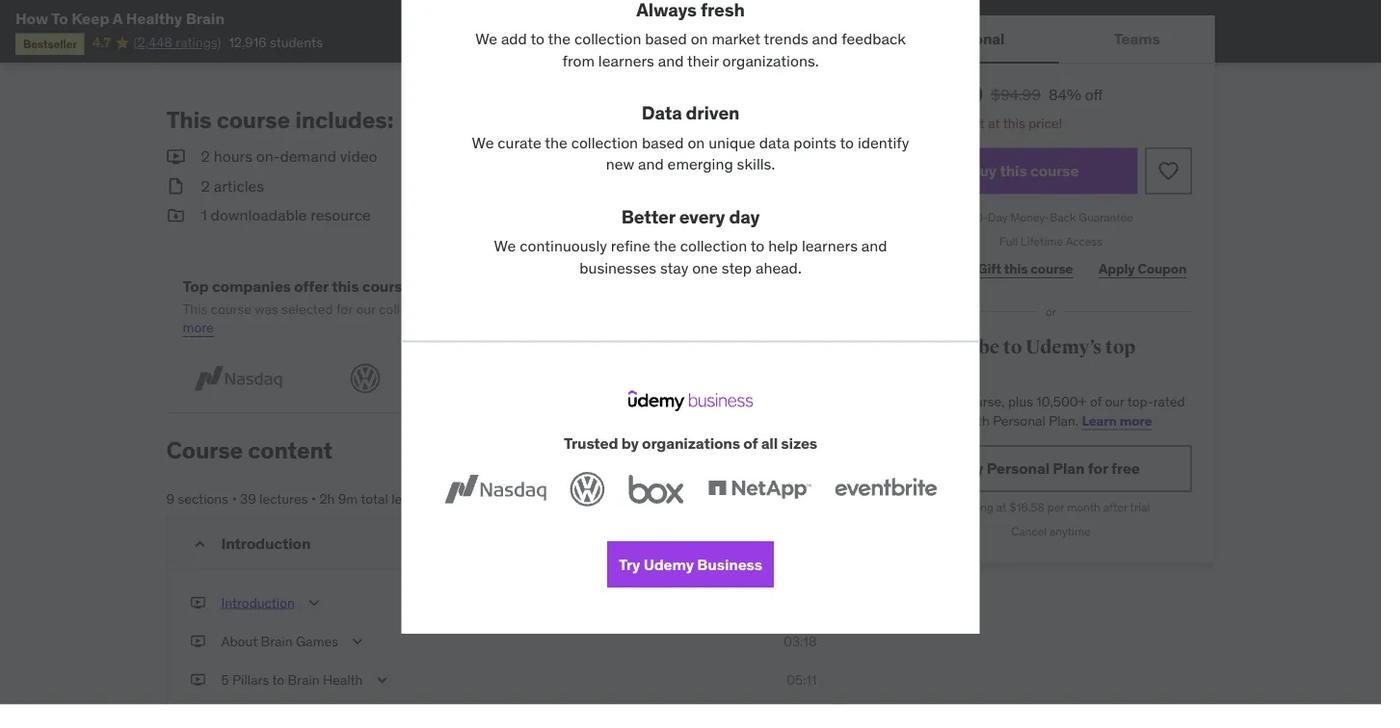 Task type: vqa. For each thing, say whether or not it's contained in the screenshot.
25,000+ fresh & in-demand courses at the right top
no



Task type: describe. For each thing, give the bounding box(es) containing it.
with
[[965, 412, 990, 429]]

try personal plan for free
[[963, 459, 1141, 479]]

learn for subscribe to udemy's top courses
[[1083, 412, 1117, 429]]

day
[[989, 210, 1008, 225]]

free
[[1112, 459, 1141, 479]]

ahead.
[[756, 258, 802, 278]]

top
[[1106, 336, 1136, 360]]

1 vertical spatial netapp image
[[704, 469, 815, 512]]

xsmall image for 05:49
[[190, 594, 206, 613]]

0 horizontal spatial eventbrite image
[[714, 361, 825, 397]]

this for get
[[936, 393, 958, 411]]

course
[[166, 436, 243, 465]]

back
[[1050, 210, 1077, 225]]

how to keep a healthy brain
[[15, 8, 225, 28]]

full
[[285, 3, 303, 20]]

3
[[714, 536, 722, 553]]

length
[[392, 490, 430, 508]]

get
[[911, 393, 933, 411]]

day
[[729, 206, 760, 229]]

course inside 'buy this course' button
[[1031, 161, 1080, 181]]

box image
[[624, 469, 689, 512]]

this down $94.99 on the top
[[1004, 114, 1026, 132]]

students
[[270, 34, 323, 51]]

collection inside better every day we continuously refine the collection to help learners and businesses stay one step ahead.
[[681, 237, 748, 257]]

(2,448 ratings)
[[134, 34, 221, 51]]

xsmall image for 03:18
[[190, 633, 206, 651]]

10,500+
[[1037, 393, 1087, 411]]

course,
[[961, 393, 1005, 411]]

downloadable
[[211, 205, 307, 225]]

learn for top companies offer this course to their employees
[[770, 300, 804, 318]]

access on mobile and tv
[[550, 147, 722, 166]]

a for apply
[[584, 3, 591, 20]]

of inside "practice a full range of exercises in order to stimulate new brain cell creation"
[[345, 3, 356, 20]]

new inside "practice a full range of exercises in order to stimulate new brain cell creation"
[[281, 22, 305, 39]]

introduction button
[[221, 594, 295, 617]]

nasdaq image for the topmost netapp image
[[183, 361, 294, 397]]

data
[[760, 133, 790, 153]]

action
[[688, 3, 725, 20]]

top
[[183, 277, 209, 296]]

games
[[296, 633, 339, 650]]

0 horizontal spatial top-
[[456, 300, 482, 318]]

points
[[794, 133, 837, 153]]

business
[[698, 555, 763, 575]]

total
[[361, 490, 388, 508]]

gift
[[978, 260, 1002, 278]]

gift this course
[[978, 260, 1074, 278]]

demand
[[280, 147, 336, 166]]

this for gift
[[1005, 260, 1028, 278]]

healthy
[[126, 8, 182, 28]]

on inside we add to the collection based on market trends and feedback from learners and their organizations.
[[691, 29, 708, 49]]

small image
[[166, 146, 186, 168]]

try for try personal plan for free
[[963, 459, 984, 479]]

at for $16.58
[[997, 500, 1007, 515]]

to
[[51, 8, 68, 28]]

1 downloadable resource
[[201, 205, 371, 225]]

sections
[[178, 490, 229, 508]]

and left tv
[[674, 147, 700, 166]]

0 vertical spatial by
[[614, 300, 628, 318]]

learn more link for top companies offer this course to their employees
[[183, 300, 804, 337]]

skills.
[[737, 155, 776, 174]]

2 for 2 hours on-demand video
[[201, 147, 210, 166]]

we inside data driven we curate the collection based on unique data points to identify new and emerging skills.
[[472, 133, 494, 153]]

by inside dialog
[[622, 434, 639, 454]]

1 vertical spatial brain
[[261, 633, 293, 650]]

0 vertical spatial rated
[[482, 300, 513, 318]]

the inside we add to the collection based on market trends and feedback from learners and their organizations.
[[548, 29, 571, 49]]

learn more for subscribe to udemy's top courses
[[1083, 412, 1153, 429]]

practice
[[221, 3, 271, 20]]

to inside subscribe to udemy's top courses
[[1004, 336, 1023, 360]]

left
[[965, 114, 985, 132]]

add
[[501, 29, 527, 49]]

includes:
[[295, 106, 394, 135]]

about
[[221, 633, 258, 650]]

apply a simple 30 days action plan to stimulate your own neurogenesis
[[546, 3, 769, 39]]

collection inside data driven we curate the collection based on unique data points to identify new and emerging skills.
[[572, 133, 639, 153]]

trusted
[[564, 434, 619, 454]]

tab list containing personal
[[888, 15, 1216, 64]]

money-
[[1011, 210, 1050, 225]]

courses inside subscribe to udemy's top courses
[[911, 361, 980, 384]]

all
[[761, 434, 778, 454]]

starting
[[952, 500, 994, 515]]

worldwide.
[[702, 300, 767, 318]]

5 pillars to brain health
[[221, 672, 363, 689]]

12,916
[[229, 34, 267, 51]]

help
[[769, 237, 799, 257]]

$94.99
[[991, 84, 1042, 104]]

39
[[240, 490, 256, 508]]

1 vertical spatial businesses
[[631, 300, 698, 318]]

articles
[[214, 176, 264, 196]]

30-day money-back guarantee full lifetime access
[[969, 210, 1134, 249]]

month
[[1068, 500, 1101, 515]]

1 vertical spatial lectures
[[725, 536, 772, 553]]

businesses inside better every day we continuously refine the collection to help learners and businesses stay one step ahead.
[[580, 258, 657, 278]]

course up on-
[[217, 106, 290, 135]]

volkswagen image for the topmost netapp image nasdaq image
[[344, 361, 387, 397]]

0 vertical spatial courses
[[517, 300, 564, 318]]

course content
[[166, 436, 333, 465]]

0 vertical spatial netapp image
[[553, 361, 663, 397]]

one
[[693, 258, 718, 278]]

84%
[[1049, 84, 1082, 104]]

curate
[[498, 133, 542, 153]]

2 for 2 articles
[[201, 176, 210, 196]]

after
[[1104, 500, 1128, 515]]

refine
[[611, 237, 651, 257]]

a for practice
[[274, 3, 282, 20]]

personal inside get this course, plus 10,500+ of our top-rated courses, with personal plan.
[[993, 412, 1046, 429]]

collection inside we add to the collection based on market trends and feedback from learners and their organizations.
[[575, 29, 642, 49]]

• for 3
[[775, 536, 780, 553]]

the inside data driven we curate the collection based on unique data points to identify new and emerging skills.
[[545, 133, 568, 153]]

hours
[[214, 147, 253, 166]]

exercises
[[360, 3, 416, 20]]

their inside we add to the collection based on market trends and feedback from learners and their organizations.
[[688, 51, 719, 71]]

try for try udemy business
[[619, 555, 641, 575]]

to right 'pillars'
[[272, 672, 285, 689]]

learn more for top companies offer this course to their employees
[[183, 300, 804, 337]]

on-
[[256, 147, 280, 166]]

anytime
[[1050, 524, 1091, 539]]

trusted
[[567, 300, 610, 318]]

personal button
[[888, 15, 1060, 62]]

and down "own"
[[658, 51, 684, 71]]

simple
[[594, 3, 634, 20]]

unique
[[709, 133, 756, 153]]

per
[[1048, 500, 1065, 515]]

05:11
[[787, 672, 817, 689]]



Task type: locate. For each thing, give the bounding box(es) containing it.
1 horizontal spatial access
[[1066, 234, 1103, 249]]

• right 3
[[775, 536, 780, 553]]

xsmall image up xsmall image
[[190, 633, 206, 651]]

2 2 from the top
[[201, 176, 210, 196]]

learners down your
[[599, 51, 655, 71]]

more for subscribe to udemy's top courses
[[1120, 412, 1153, 429]]

stimulate inside "practice a full range of exercises in order to stimulate new brain cell creation"
[[221, 22, 277, 39]]

to left udemy's
[[1004, 336, 1023, 360]]

2 vertical spatial the
[[654, 237, 677, 257]]

1 horizontal spatial rated
[[1154, 393, 1186, 411]]

4.7
[[92, 34, 111, 51]]

0 vertical spatial for
[[337, 300, 353, 318]]

add to wishlist image
[[1158, 160, 1181, 183]]

every
[[680, 206, 726, 229]]

nasdaq image for box image
[[440, 469, 551, 512]]

learn more down employees
[[183, 300, 804, 337]]

how
[[15, 8, 48, 28]]

1 horizontal spatial volkswagen image
[[567, 469, 609, 512]]

3 lectures •
[[714, 536, 783, 553]]

2 xsmall image from the top
[[190, 594, 206, 613]]

new inside data driven we curate the collection based on unique data points to identify new and emerging skills.
[[606, 155, 635, 174]]

2 stimulate from the left
[[546, 22, 602, 39]]

a
[[113, 8, 123, 28]]

our right 10,500+
[[1106, 393, 1125, 411]]

nasdaq image right length
[[440, 469, 551, 512]]

1 vertical spatial this
[[183, 300, 208, 318]]

0 horizontal spatial nasdaq image
[[183, 361, 294, 397]]

1 vertical spatial the
[[545, 133, 568, 153]]

1 horizontal spatial their
[[688, 51, 719, 71]]

personal up $16.58 at the right of the page
[[987, 459, 1050, 479]]

their
[[688, 51, 719, 71], [433, 277, 466, 296]]

try
[[963, 459, 984, 479], [619, 555, 641, 575]]

coupon
[[1138, 260, 1187, 278]]

nasdaq image
[[183, 361, 294, 397], [440, 469, 551, 512]]

0 vertical spatial xsmall image
[[190, 2, 206, 21]]

personal down plus on the bottom
[[993, 412, 1046, 429]]

eventbrite image down courses,
[[831, 469, 942, 512]]

course down companies
[[211, 300, 252, 318]]

to inside data driven we curate the collection based on unique data points to identify new and emerging skills.
[[840, 133, 854, 153]]

try personal plan for free link
[[911, 446, 1192, 492]]

0 vertical spatial volkswagen image
[[344, 361, 387, 397]]

0 vertical spatial our
[[356, 300, 376, 318]]

identify
[[858, 133, 910, 153]]

more for top companies offer this course to their employees
[[183, 319, 214, 337]]

0 horizontal spatial try
[[619, 555, 641, 575]]

to inside we add to the collection based on market trends and feedback from learners and their organizations.
[[531, 29, 545, 49]]

1 vertical spatial try
[[619, 555, 641, 575]]

0 vertical spatial the
[[548, 29, 571, 49]]

apply left "coupon"
[[1099, 260, 1135, 278]]

0 vertical spatial apply
[[546, 3, 580, 20]]

apply inside apply a simple 30 days action plan to stimulate your own neurogenesis
[[546, 3, 580, 20]]

course down lifetime
[[1031, 260, 1074, 278]]

2 up 1 in the top of the page
[[201, 176, 210, 196]]

2 vertical spatial we
[[494, 237, 516, 257]]

personal up $14.99
[[942, 28, 1005, 48]]

1 horizontal spatial stimulate
[[546, 22, 602, 39]]

apply coupon button
[[1094, 250, 1192, 289]]

0 vertical spatial learn more
[[183, 300, 804, 337]]

volkswagen image down top companies offer this course to their employees
[[344, 361, 387, 397]]

this up small icon
[[166, 106, 212, 135]]

1
[[201, 205, 207, 225]]

0 vertical spatial more
[[183, 319, 214, 337]]

guarantee
[[1079, 210, 1134, 225]]

xsmall image
[[190, 2, 206, 21], [190, 594, 206, 613], [190, 633, 206, 651]]

learn more up free
[[1083, 412, 1153, 429]]

lifetime
[[1021, 234, 1064, 249]]

based inside data driven we curate the collection based on unique data points to identify new and emerging skills.
[[642, 133, 684, 153]]

price!
[[1029, 114, 1063, 132]]

access inside 30-day money-back guarantee full lifetime access
[[1066, 234, 1103, 249]]

0 vertical spatial we
[[476, 29, 498, 49]]

small image for 2 articles
[[166, 175, 186, 197]]

introduction down '39'
[[221, 534, 311, 554]]

pillars
[[232, 672, 269, 689]]

and inside data driven we curate the collection based on unique data points to identify new and emerging skills.
[[638, 155, 664, 174]]

this course was selected for our collection of top-rated courses trusted by businesses worldwide.
[[183, 300, 767, 318]]

businesses down stay
[[631, 300, 698, 318]]

bestseller
[[23, 36, 77, 51]]

0 horizontal spatial stimulate
[[221, 22, 277, 39]]

1 vertical spatial introduction
[[221, 594, 295, 612]]

based down days
[[645, 29, 687, 49]]

to left help
[[751, 237, 765, 257]]

1 horizontal spatial •
[[311, 490, 316, 508]]

rated inside get this course, plus 10,500+ of our top-rated courses, with personal plan.
[[1154, 393, 1186, 411]]

new
[[281, 22, 305, 39], [606, 155, 635, 174]]

1 horizontal spatial nasdaq image
[[440, 469, 551, 512]]

1 horizontal spatial apply
[[1099, 260, 1135, 278]]

this for buy
[[1000, 161, 1028, 181]]

and right help
[[862, 237, 888, 257]]

order
[[433, 3, 465, 20]]

1 vertical spatial apply
[[1099, 260, 1135, 278]]

5
[[221, 672, 229, 689]]

0 vertical spatial personal
[[942, 28, 1005, 48]]

a left simple
[[584, 3, 591, 20]]

their up this course was selected for our collection of top-rated courses trusted by businesses worldwide.
[[433, 277, 466, 296]]

a left full
[[274, 3, 282, 20]]

0 horizontal spatial learners
[[599, 51, 655, 71]]

the right "curate"
[[545, 133, 568, 153]]

1 horizontal spatial new
[[606, 155, 635, 174]]

teams
[[1115, 28, 1161, 48]]

courses down employees
[[517, 300, 564, 318]]

1 vertical spatial our
[[1106, 393, 1125, 411]]

small image
[[515, 146, 535, 168], [166, 175, 186, 197], [166, 205, 186, 226], [190, 535, 210, 554]]

0 horizontal spatial learn
[[770, 300, 804, 318]]

0 vertical spatial introduction
[[221, 534, 311, 554]]

our inside get this course, plus 10,500+ of our top-rated courses, with personal plan.
[[1106, 393, 1125, 411]]

1 2 from the top
[[201, 147, 210, 166]]

volkswagen image for nasdaq image related to box image
[[567, 469, 609, 512]]

at left $16.58 at the right of the page
[[997, 500, 1007, 515]]

was
[[255, 300, 278, 318]]

this
[[1004, 114, 1026, 132], [1000, 161, 1028, 181], [1005, 260, 1028, 278], [332, 277, 359, 296], [936, 393, 958, 411]]

1 horizontal spatial for
[[1089, 459, 1109, 479]]

stimulate up from
[[546, 22, 602, 39]]

better every day we continuously refine the collection to help learners and businesses stay one step ahead.
[[494, 206, 888, 278]]

learn
[[770, 300, 804, 318], [1083, 412, 1117, 429]]

collection right "curate"
[[572, 133, 639, 153]]

based inside we add to the collection based on market trends and feedback from learners and their organizations.
[[645, 29, 687, 49]]

starting at $16.58 per month after trial cancel anytime
[[952, 500, 1151, 539]]

this
[[166, 106, 212, 135], [183, 300, 208, 318]]

learn more link down employees
[[183, 300, 804, 337]]

2 left hours
[[201, 147, 210, 166]]

2 vertical spatial brain
[[288, 672, 320, 689]]

dialog containing data driven
[[402, 0, 980, 635]]

try up starting
[[963, 459, 984, 479]]

• for 9
[[232, 490, 237, 508]]

to inside apply a simple 30 days action plan to stimulate your own neurogenesis
[[757, 3, 769, 20]]

volkswagen image
[[344, 361, 387, 397], [567, 469, 609, 512]]

plan
[[728, 3, 754, 20]]

by right trusted
[[614, 300, 628, 318]]

data
[[642, 102, 682, 125]]

12,916 students
[[229, 34, 323, 51]]

step
[[722, 258, 752, 278]]

1 xsmall image from the top
[[190, 2, 206, 21]]

video
[[340, 147, 377, 166]]

organizations.
[[723, 51, 819, 71]]

we left "curate"
[[472, 133, 494, 153]]

this for this course was selected for our collection of top-rated courses trusted by businesses worldwide.
[[183, 300, 208, 318]]

top-
[[456, 300, 482, 318], [1128, 393, 1154, 411]]

for left free
[[1089, 459, 1109, 479]]

learn more
[[183, 300, 804, 337], [1083, 412, 1153, 429]]

top- down employees
[[456, 300, 482, 318]]

eventbrite image up all
[[714, 361, 825, 397]]

this inside get this course, plus 10,500+ of our top-rated courses, with personal plan.
[[936, 393, 958, 411]]

netapp image
[[553, 361, 663, 397], [704, 469, 815, 512]]

course inside gift this course 'link'
[[1031, 260, 1074, 278]]

9
[[166, 490, 175, 508]]

collection down top companies offer this course to their employees
[[379, 300, 438, 318]]

1 vertical spatial for
[[1089, 459, 1109, 479]]

0 horizontal spatial learn more
[[183, 300, 804, 337]]

$16.58
[[1010, 500, 1045, 515]]

driven
[[686, 102, 740, 125]]

by
[[614, 300, 628, 318], [622, 434, 639, 454]]

0 horizontal spatial netapp image
[[553, 361, 663, 397]]

top- inside get this course, plus 10,500+ of our top-rated courses, with personal plan.
[[1128, 393, 1154, 411]]

0 vertical spatial at
[[989, 114, 1001, 132]]

1 vertical spatial learners
[[802, 237, 858, 257]]

to inside better every day we continuously refine the collection to help learners and businesses stay one step ahead.
[[751, 237, 765, 257]]

2 a from the left
[[584, 3, 591, 20]]

we inside we add to the collection based on market trends and feedback from learners and their organizations.
[[476, 29, 498, 49]]

03:18
[[784, 633, 817, 650]]

0 vertical spatial based
[[645, 29, 687, 49]]

at for this
[[989, 114, 1001, 132]]

days
[[657, 3, 685, 20]]

udemy business image
[[628, 391, 754, 412]]

0 vertical spatial 2
[[201, 147, 210, 166]]

personal inside try personal plan for free link
[[987, 459, 1050, 479]]

1 vertical spatial volkswagen image
[[567, 469, 609, 512]]

cancel
[[1012, 524, 1047, 539]]

1 vertical spatial learn more link
[[1083, 412, 1153, 429]]

try inside dialog
[[619, 555, 641, 575]]

0 vertical spatial lectures
[[259, 490, 308, 508]]

try left udemy
[[619, 555, 641, 575]]

gift this course link
[[973, 250, 1079, 289]]

0 vertical spatial try
[[963, 459, 984, 479]]

and inside better every day we continuously refine the collection to help learners and businesses stay one step ahead.
[[862, 237, 888, 257]]

to right plan
[[757, 3, 769, 20]]

personal inside personal button
[[942, 28, 1005, 48]]

1 vertical spatial their
[[433, 277, 466, 296]]

1 introduction from the top
[[221, 534, 311, 554]]

the up stay
[[654, 237, 677, 257]]

2 vertical spatial xsmall image
[[190, 633, 206, 651]]

0 horizontal spatial apply
[[546, 3, 580, 20]]

collection
[[575, 29, 642, 49], [572, 133, 639, 153], [681, 237, 748, 257], [379, 300, 438, 318]]

apply for apply coupon
[[1099, 260, 1135, 278]]

at inside 'starting at $16.58 per month after trial cancel anytime'
[[997, 500, 1007, 515]]

based
[[645, 29, 687, 49], [642, 133, 684, 153]]

0 vertical spatial access
[[550, 147, 599, 166]]

at
[[989, 114, 1001, 132], [997, 500, 1007, 515]]

udemy's
[[1026, 336, 1102, 360]]

for down top companies offer this course to their employees
[[337, 300, 353, 318]]

a
[[274, 3, 282, 20], [584, 3, 591, 20]]

access right "curate"
[[550, 147, 599, 166]]

ratings)
[[176, 34, 221, 51]]

0 horizontal spatial lectures
[[259, 490, 308, 508]]

apply coupon
[[1099, 260, 1187, 278]]

plan.
[[1049, 412, 1079, 429]]

05:49
[[781, 594, 817, 612]]

tab list
[[888, 15, 1216, 64]]

eventbrite image
[[714, 361, 825, 397], [831, 469, 942, 512]]

content
[[248, 436, 333, 465]]

apply
[[546, 3, 580, 20], [1099, 260, 1135, 278]]

apply inside button
[[1099, 260, 1135, 278]]

xsmall image up the "ratings)"
[[190, 2, 206, 21]]

1 vertical spatial personal
[[993, 412, 1046, 429]]

new up 'better'
[[606, 155, 635, 174]]

• left '2h 9m'
[[311, 490, 316, 508]]

0 vertical spatial new
[[281, 22, 305, 39]]

1 vertical spatial nasdaq image
[[440, 469, 551, 512]]

1 horizontal spatial courses
[[911, 361, 980, 384]]

introduction up about
[[221, 594, 295, 612]]

lectures up business
[[725, 536, 772, 553]]

1 horizontal spatial learn more link
[[1083, 412, 1153, 429]]

collection down simple
[[575, 29, 642, 49]]

on left the mobile
[[603, 147, 620, 166]]

we left add at top left
[[476, 29, 498, 49]]

1 vertical spatial learn more
[[1083, 412, 1153, 429]]

trial
[[1131, 500, 1151, 515]]

top- down top
[[1128, 393, 1154, 411]]

this right offer
[[332, 277, 359, 296]]

our down top companies offer this course to their employees
[[356, 300, 376, 318]]

0 vertical spatial top-
[[456, 300, 482, 318]]

at right left
[[989, 114, 1001, 132]]

employees
[[469, 277, 547, 296]]

of down top companies offer this course to their employees
[[441, 300, 453, 318]]

more down top
[[183, 319, 214, 337]]

stimulate
[[221, 22, 277, 39], [546, 22, 602, 39]]

on up emerging
[[688, 133, 705, 153]]

of up cell
[[345, 3, 356, 20]]

1 vertical spatial top-
[[1128, 393, 1154, 411]]

courses
[[517, 300, 564, 318], [911, 361, 980, 384]]

0 vertical spatial brain
[[186, 8, 225, 28]]

small image for access on mobile and tv
[[515, 146, 535, 168]]

brain up the "ratings)"
[[186, 8, 225, 28]]

this right buy at the top right
[[1000, 161, 1028, 181]]

0 horizontal spatial courses
[[517, 300, 564, 318]]

on down action
[[691, 29, 708, 49]]

by right the trusted
[[622, 434, 639, 454]]

based down data on the left top of the page
[[642, 133, 684, 153]]

their down neurogenesis
[[688, 51, 719, 71]]

access
[[550, 147, 599, 166], [1066, 234, 1103, 249]]

to right the 'points'
[[840, 133, 854, 153]]

• left '39'
[[232, 490, 237, 508]]

1 horizontal spatial more
[[1120, 412, 1153, 429]]

0 horizontal spatial for
[[337, 300, 353, 318]]

1 vertical spatial rated
[[1154, 393, 1186, 411]]

tv
[[703, 147, 722, 166]]

this inside gift this course 'link'
[[1005, 260, 1028, 278]]

more
[[183, 319, 214, 337], [1120, 412, 1153, 429]]

small image for 1 downloadable resource
[[166, 205, 186, 226]]

on inside data driven we curate the collection based on unique data points to identify new and emerging skills.
[[688, 133, 705, 153]]

organizations
[[642, 434, 741, 454]]

1 vertical spatial xsmall image
[[190, 594, 206, 613]]

learners inside better every day we continuously refine the collection to help learners and businesses stay one step ahead.
[[802, 237, 858, 257]]

0 horizontal spatial rated
[[482, 300, 513, 318]]

a inside apply a simple 30 days action plan to stimulate your own neurogenesis
[[584, 3, 591, 20]]

1 vertical spatial eventbrite image
[[831, 469, 942, 512]]

apply for apply a simple 30 days action plan to stimulate your own neurogenesis
[[546, 3, 580, 20]]

of inside get this course, plus 10,500+ of our top-rated courses, with personal plan.
[[1091, 393, 1102, 411]]

2 horizontal spatial •
[[775, 536, 780, 553]]

a inside "practice a full range of exercises in order to stimulate new brain cell creation"
[[274, 3, 282, 20]]

1 vertical spatial new
[[606, 155, 635, 174]]

lectures right '39'
[[259, 490, 308, 508]]

1 horizontal spatial eventbrite image
[[831, 469, 942, 512]]

30-
[[969, 210, 989, 225]]

emerging
[[668, 155, 734, 174]]

1 horizontal spatial top-
[[1128, 393, 1154, 411]]

0 vertical spatial eventbrite image
[[714, 361, 825, 397]]

businesses down refine at left top
[[580, 258, 657, 278]]

xsmall image left "introduction" button
[[190, 594, 206, 613]]

0 horizontal spatial new
[[281, 22, 305, 39]]

0 horizontal spatial access
[[550, 147, 599, 166]]

1 a from the left
[[274, 3, 282, 20]]

course right offer
[[362, 277, 411, 296]]

learn down ahead.
[[770, 300, 804, 318]]

0 horizontal spatial learn more link
[[183, 300, 804, 337]]

0 horizontal spatial a
[[274, 3, 282, 20]]

learn right plan.
[[1083, 412, 1117, 429]]

1 stimulate from the left
[[221, 22, 277, 39]]

of right 10,500+
[[1091, 393, 1102, 411]]

keep
[[72, 8, 109, 28]]

brain right about
[[261, 633, 293, 650]]

more up free
[[1120, 412, 1153, 429]]

1 vertical spatial access
[[1066, 234, 1103, 249]]

this up courses,
[[936, 393, 958, 411]]

learners right help
[[802, 237, 858, 257]]

and left emerging
[[638, 155, 664, 174]]

0 vertical spatial this
[[166, 106, 212, 135]]

selected
[[282, 300, 333, 318]]

2 vertical spatial personal
[[987, 459, 1050, 479]]

this for this course includes:
[[166, 106, 212, 135]]

of left all
[[744, 434, 758, 454]]

learn more link up free
[[1083, 412, 1153, 429]]

this down top
[[183, 300, 208, 318]]

1 vertical spatial based
[[642, 133, 684, 153]]

learn more link for subscribe to udemy's top courses
[[1083, 412, 1153, 429]]

dialog
[[402, 0, 980, 635]]

to up this course was selected for our collection of top-rated courses trusted by businesses worldwide.
[[414, 277, 429, 296]]

2 hours on-demand video
[[201, 147, 377, 166]]

0 vertical spatial learn more link
[[183, 300, 804, 337]]

2 introduction from the top
[[221, 594, 295, 612]]

0 horizontal spatial volkswagen image
[[344, 361, 387, 397]]

your
[[606, 22, 631, 39]]

stimulate inside apply a simple 30 days action plan to stimulate your own neurogenesis
[[546, 22, 602, 39]]

health
[[323, 672, 363, 689]]

lectures
[[259, 490, 308, 508], [725, 536, 772, 553]]

1 horizontal spatial our
[[1106, 393, 1125, 411]]

the up from
[[548, 29, 571, 49]]

netapp image up the trusted
[[553, 361, 663, 397]]

this inside 'buy this course' button
[[1000, 161, 1028, 181]]

apply left simple
[[546, 3, 580, 20]]

stimulate down practice
[[221, 22, 277, 39]]

in
[[419, 3, 430, 20]]

1 vertical spatial by
[[622, 434, 639, 454]]

volkswagen image down the trusted
[[567, 469, 609, 512]]

the inside better every day we continuously refine the collection to help learners and businesses stay one step ahead.
[[654, 237, 677, 257]]

we inside better every day we continuously refine the collection to help learners and businesses stay one step ahead.
[[494, 237, 516, 257]]

off
[[1086, 84, 1104, 104]]

learners inside we add to the collection based on market trends and feedback from learners and their organizations.
[[599, 51, 655, 71]]

course up back
[[1031, 161, 1080, 181]]

brain left health at left
[[288, 672, 320, 689]]

3 xsmall image from the top
[[190, 633, 206, 651]]

1 vertical spatial more
[[1120, 412, 1153, 429]]

netapp image down all
[[704, 469, 815, 512]]

and right trends
[[813, 29, 838, 49]]

1 vertical spatial at
[[997, 500, 1007, 515]]

xsmall image
[[190, 671, 206, 690]]

1 horizontal spatial a
[[584, 3, 591, 20]]

collection up one
[[681, 237, 748, 257]]

0 vertical spatial learn
[[770, 300, 804, 318]]

we up employees
[[494, 237, 516, 257]]

subscribe
[[911, 336, 1000, 360]]

1 horizontal spatial learn
[[1083, 412, 1117, 429]]

market
[[712, 29, 761, 49]]

0 horizontal spatial •
[[232, 490, 237, 508]]

to inside "practice a full range of exercises in order to stimulate new brain cell creation"
[[468, 3, 481, 20]]

we add to the collection based on market trends and feedback from learners and their organizations.
[[476, 29, 906, 71]]



